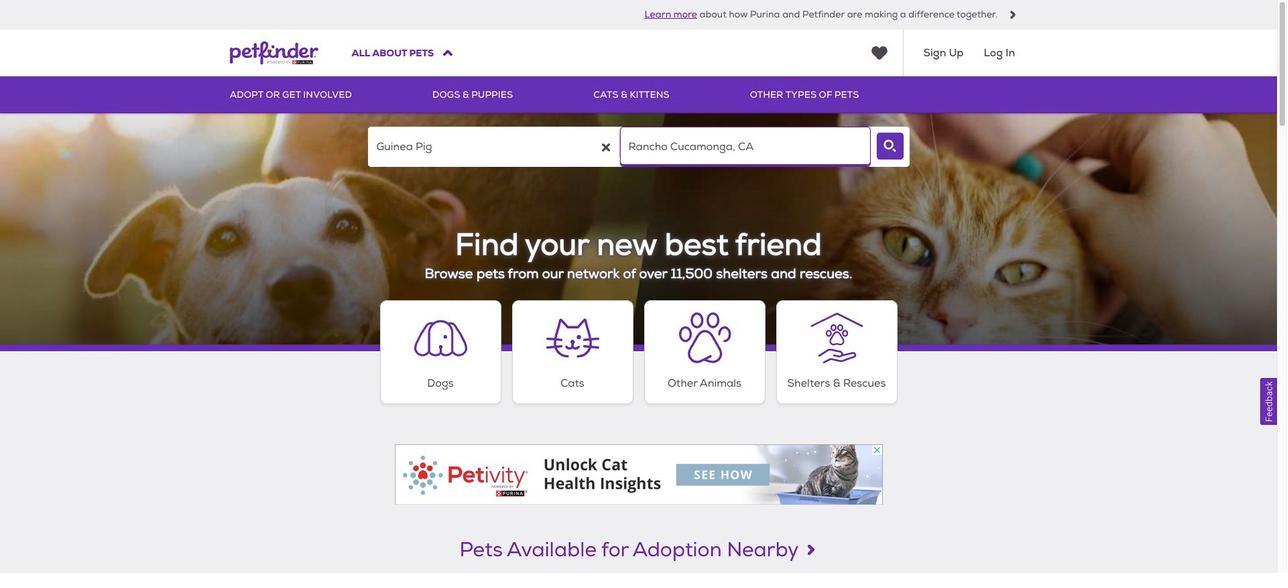 Task type: locate. For each thing, give the bounding box(es) containing it.
advertisement element
[[395, 444, 883, 505]]

petfinder logo image
[[230, 30, 318, 76]]

Search Terrier, Kitten, etc. text field
[[368, 127, 619, 167]]

9c2b2 image
[[1009, 11, 1017, 19]]



Task type: describe. For each thing, give the bounding box(es) containing it.
primary element
[[230, 76, 1048, 113]]

Enter City, State, or ZIP text field
[[620, 127, 871, 167]]



Task type: vqa. For each thing, say whether or not it's contained in the screenshot.
PETFINDER LOGO
yes



